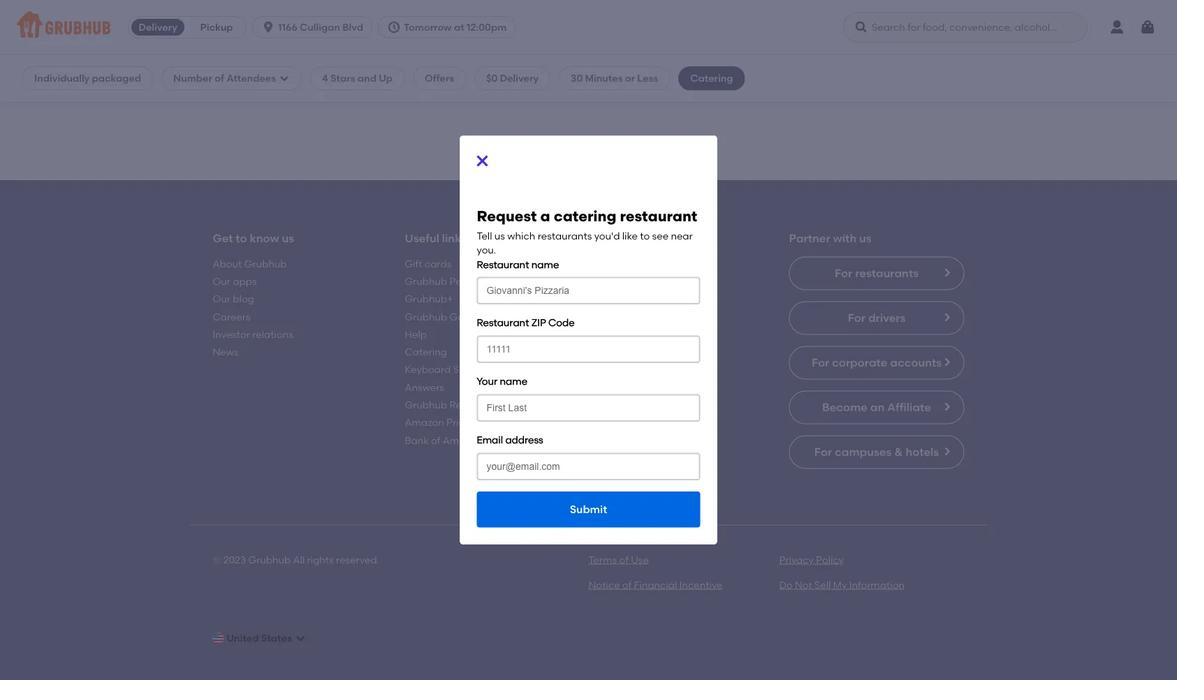 Task type: locate. For each thing, give the bounding box(es) containing it.
restaurant for restaurant name
[[477, 258, 529, 270]]

name right your
[[500, 376, 528, 387]]

our down the "about"
[[213, 275, 231, 287]]

or
[[625, 72, 635, 84]]

subscription pass image
[[31, 68, 43, 78]]

with for connect
[[647, 231, 671, 245]]

0 vertical spatial restaurants
[[538, 230, 592, 242]]

use
[[631, 554, 649, 566]]

restaurant down you. on the top of page
[[477, 258, 529, 270]]

1 vertical spatial see
[[652, 230, 669, 242]]

1 horizontal spatial name
[[532, 258, 559, 270]]

a inside button
[[518, 162, 524, 173]]

©
[[213, 554, 221, 566]]

restaurant down looking
[[591, 162, 641, 173]]

svg image
[[1140, 19, 1156, 36], [261, 20, 275, 34], [474, 153, 491, 169], [295, 633, 306, 644]]

catering link
[[405, 346, 447, 358]]

twitter
[[597, 275, 629, 287]]

don't see what you're looking for?
[[510, 142, 668, 154]]

to right like
[[640, 230, 650, 242]]

0 vertical spatial our
[[213, 275, 231, 287]]

for restaurants
[[835, 266, 919, 280]]

us inside request a catering restaurant tell us which restaurants you'd like to see near you.
[[495, 230, 505, 242]]

Your name text field
[[477, 394, 700, 422]]

for?
[[650, 142, 668, 154]]

1 vertical spatial restaurants
[[855, 266, 919, 280]]

twitter instagram
[[597, 275, 646, 305]]

2 horizontal spatial svg image
[[854, 20, 868, 34]]

catering inside request a catering restaurant tell us which restaurants you'd like to see near you.
[[554, 207, 616, 225]]

restaurants
[[538, 230, 592, 242], [855, 266, 919, 280]]

for left drivers
[[848, 311, 866, 325]]

united states
[[227, 633, 292, 644]]

to right get
[[236, 231, 247, 245]]

main content
[[0, 0, 1177, 680]]

1 horizontal spatial with
[[833, 231, 857, 245]]

2 with from the left
[[833, 231, 857, 245]]

catering up you'd
[[554, 207, 616, 225]]

0 vertical spatial name
[[532, 258, 559, 270]]

for left campuses in the right of the page
[[814, 445, 832, 459]]

individually packaged
[[34, 72, 141, 84]]

a inside request a catering restaurant tell us which restaurants you'd like to see near you.
[[540, 207, 550, 225]]

sell
[[815, 579, 831, 591]]

0 vertical spatial delivery
[[139, 21, 177, 33]]

name for restaurant name
[[532, 258, 559, 270]]

$0 delivery
[[486, 72, 539, 84]]

0 horizontal spatial a
[[518, 162, 524, 173]]

our up careers on the left of the page
[[213, 293, 231, 305]]

for down partner with us
[[835, 266, 853, 280]]

zip
[[532, 317, 546, 329]]

Restaurant ZIP Code telephone field
[[477, 336, 700, 363]]

my
[[833, 579, 847, 591]]

Email address email field
[[477, 453, 700, 481]]

united
[[227, 633, 259, 644]]

1 vertical spatial restaurant
[[477, 317, 529, 329]]

2 restaurant from the top
[[477, 317, 529, 329]]

a for request
[[540, 207, 550, 225]]

accounts
[[890, 356, 942, 369]]

tomorrow at 12:00pm button
[[378, 16, 521, 38]]

of for notice
[[622, 579, 632, 591]]

of left "use"
[[619, 554, 629, 566]]

1 restaurant from the top
[[477, 258, 529, 270]]

closed left 4
[[256, 82, 289, 94]]

language select image
[[213, 633, 224, 644]]

closed left pickup button
[[143, 6, 177, 18]]

tomorrow
[[404, 21, 452, 33]]

catering
[[548, 162, 589, 173], [554, 207, 616, 225]]

of right notice
[[622, 579, 632, 591]]

investor
[[213, 328, 250, 340]]

careers link
[[213, 311, 251, 323]]

1 horizontal spatial restaurants
[[855, 266, 919, 280]]

with for partner
[[833, 231, 857, 245]]

delivery right $0
[[500, 72, 539, 84]]

0 horizontal spatial catering
[[405, 346, 447, 358]]

restaurant inside button
[[591, 162, 641, 173]]

0 horizontal spatial name
[[500, 376, 528, 387]]

a left new
[[518, 162, 524, 173]]

us right the tell
[[495, 230, 505, 242]]

0 vertical spatial a
[[518, 162, 524, 173]]

rights
[[307, 554, 334, 566]]

1 vertical spatial catering
[[554, 207, 616, 225]]

0 vertical spatial catering
[[548, 162, 589, 173]]

restaurant up connect with us at the top right
[[620, 207, 697, 225]]

catering up keyboard
[[405, 346, 447, 358]]

financial
[[634, 579, 677, 591]]

of for number
[[215, 72, 224, 84]]

main content containing the abuela
[[0, 0, 1177, 680]]

0 horizontal spatial see
[[537, 142, 554, 154]]

a right request
[[540, 207, 550, 225]]

get
[[213, 231, 233, 245]]

partner with us
[[789, 231, 872, 245]]

see
[[537, 142, 554, 154], [652, 230, 669, 242]]

affiliate
[[887, 401, 931, 414]]

notice
[[589, 579, 620, 591]]

delivery up the abuela link
[[139, 21, 177, 33]]

1 vertical spatial name
[[500, 376, 528, 387]]

a for suggest
[[518, 162, 524, 173]]

name for your name
[[500, 376, 528, 387]]

grubhub inside about grubhub our apps our blog careers investor relations news
[[244, 258, 287, 270]]

connect with us
[[597, 231, 686, 245]]

reserved.
[[336, 554, 379, 566]]

grubhub down know
[[244, 258, 287, 270]]

see inside request a catering restaurant tell us which restaurants you'd like to see near you.
[[652, 230, 669, 242]]

1 vertical spatial a
[[540, 207, 550, 225]]

0 vertical spatial restaurant
[[591, 162, 641, 173]]

1 vertical spatial our
[[213, 293, 231, 305]]

1 horizontal spatial see
[[652, 230, 669, 242]]

0 horizontal spatial closed
[[143, 6, 177, 18]]

restaurant left the zip
[[477, 317, 529, 329]]

the abuela link
[[31, 65, 289, 81]]

0 vertical spatial restaurant
[[477, 258, 529, 270]]

news
[[213, 346, 239, 358]]

news link
[[213, 346, 239, 358]]

restaurants left you'd
[[538, 230, 592, 242]]

1 vertical spatial restaurant
[[620, 207, 697, 225]]

1 horizontal spatial closed
[[256, 82, 289, 94]]

your name
[[477, 376, 528, 387]]

Restaurant name text field
[[477, 277, 700, 305]]

grubhub left all on the bottom left
[[248, 554, 291, 566]]

grubhub+
[[405, 293, 453, 305]]

•
[[78, 82, 82, 94]]

become an affiliate
[[822, 401, 931, 414]]

you'd
[[594, 230, 620, 242]]

© 2023 grubhub all rights reserved.
[[213, 554, 379, 566]]

terms of use link
[[589, 554, 649, 566]]

for for for restaurants
[[835, 266, 853, 280]]

instagram link
[[597, 293, 646, 305]]

1166
[[278, 21, 297, 33]]

0 vertical spatial catering
[[690, 72, 733, 84]]

svg image
[[387, 20, 401, 34], [854, 20, 868, 34], [279, 73, 290, 84]]

delivery
[[139, 21, 177, 33], [500, 72, 539, 84]]

grubhub down for?
[[658, 162, 700, 173]]

mexican
[[85, 82, 125, 94]]

1 horizontal spatial a
[[540, 207, 550, 225]]

30 minutes or less
[[571, 72, 658, 84]]

incentive
[[680, 579, 723, 591]]

code
[[549, 317, 575, 329]]

2023
[[223, 554, 246, 566]]

0 horizontal spatial delivery
[[139, 21, 177, 33]]

packaged
[[92, 72, 141, 84]]

0 horizontal spatial with
[[647, 231, 671, 245]]

blog
[[233, 293, 254, 305]]

tomorrow at 12:00pm
[[404, 21, 507, 33]]

1 horizontal spatial catering
[[690, 72, 733, 84]]

shortcuts
[[453, 364, 498, 376]]

0 horizontal spatial restaurants
[[538, 230, 592, 242]]

submit
[[570, 503, 607, 516]]

minutes
[[585, 72, 623, 84]]

of right bank
[[431, 434, 440, 446]]

for drivers
[[848, 311, 906, 325]]

for left corporate
[[812, 356, 829, 369]]

our
[[213, 275, 231, 287], [213, 293, 231, 305]]

of inside gift cards grubhub perks grubhub+ grubhub guarantee help catering keyboard shortcuts answers grubhub rewards amazon prime deal bank of america
[[431, 434, 440, 446]]

name down which
[[532, 258, 559, 270]]

see left near
[[652, 230, 669, 242]]

1 with from the left
[[647, 231, 671, 245]]

us
[[495, 230, 505, 242], [282, 231, 294, 245], [673, 231, 686, 245], [859, 231, 872, 245]]

apps
[[233, 275, 257, 287]]

of right number
[[215, 72, 224, 84]]

individually
[[34, 72, 90, 84]]

help
[[405, 328, 427, 340]]

states
[[261, 633, 292, 644]]

see up new
[[537, 142, 554, 154]]

for for for campuses & hotels
[[814, 445, 832, 459]]

restaurant
[[591, 162, 641, 173], [620, 207, 697, 225]]

$0
[[486, 72, 498, 84]]

catering right less at the right top
[[690, 72, 733, 84]]

do
[[779, 579, 793, 591]]

1 horizontal spatial to
[[640, 230, 650, 242]]

amazon
[[405, 417, 444, 429]]

restaurants up drivers
[[855, 266, 919, 280]]

like
[[622, 230, 638, 242]]

1 horizontal spatial svg image
[[387, 20, 401, 34]]

1 vertical spatial closed
[[256, 82, 289, 94]]

svg image inside tomorrow at 12:00pm button
[[387, 20, 401, 34]]

delivery inside button
[[139, 21, 177, 33]]

catering down what
[[548, 162, 589, 173]]

1 horizontal spatial delivery
[[500, 72, 539, 84]]

3.6 (5)
[[45, 82, 74, 94]]

help link
[[405, 328, 427, 340]]

1 vertical spatial catering
[[405, 346, 447, 358]]

for campuses & hotels
[[814, 445, 939, 459]]

an
[[870, 401, 885, 414]]

deal
[[476, 417, 498, 429]]

with left near
[[647, 231, 671, 245]]

hotels
[[906, 445, 939, 459]]

with right partner in the right of the page
[[833, 231, 857, 245]]

closed
[[143, 6, 177, 18], [256, 82, 289, 94]]



Task type: describe. For each thing, give the bounding box(es) containing it.
all
[[293, 554, 305, 566]]

perks
[[450, 275, 475, 287]]

grubhub guarantee link
[[405, 311, 501, 323]]

notice of financial incentive
[[589, 579, 723, 591]]

terms
[[589, 554, 617, 566]]

guarantee
[[450, 311, 501, 323]]

grubhub rewards link
[[405, 399, 491, 411]]

what
[[556, 142, 580, 154]]

prime
[[447, 417, 474, 429]]

star icon image
[[31, 82, 42, 94]]

pickup button
[[187, 16, 246, 38]]

you.
[[477, 244, 496, 256]]

stars
[[331, 72, 355, 84]]

catering inside gift cards grubhub perks grubhub+ grubhub guarantee help catering keyboard shortcuts answers grubhub rewards amazon prime deal bank of america
[[405, 346, 447, 358]]

not
[[795, 579, 812, 591]]

suggest
[[477, 162, 515, 173]]

catering inside button
[[548, 162, 589, 173]]

new
[[526, 162, 546, 173]]

looking
[[613, 142, 647, 154]]

tell
[[477, 230, 492, 242]]

restaurant inside request a catering restaurant tell us which restaurants you'd like to see near you.
[[620, 207, 697, 225]]

restaurant zip code
[[477, 317, 575, 329]]

about grubhub link
[[213, 258, 287, 270]]

culligan
[[300, 21, 340, 33]]

(5)
[[62, 82, 74, 94]]

answers link
[[405, 381, 444, 393]]

for drivers link
[[789, 301, 965, 335]]

about grubhub our apps our blog careers investor relations news
[[213, 258, 293, 358]]

offers
[[425, 72, 454, 84]]

less
[[637, 72, 658, 84]]

about
[[213, 258, 242, 270]]

4
[[322, 72, 328, 84]]

to inside request a catering restaurant tell us which restaurants you'd like to see near you.
[[640, 230, 650, 242]]

for for for corporate accounts
[[812, 356, 829, 369]]

email address
[[477, 434, 543, 446]]

svg image inside 1166 culligan blvd button
[[261, 20, 275, 34]]

us right know
[[282, 231, 294, 245]]

request
[[477, 207, 537, 225]]

for
[[643, 162, 656, 173]]

grubhub down grubhub+
[[405, 311, 447, 323]]

twitter link
[[597, 275, 629, 287]]

1 vertical spatial delivery
[[500, 72, 539, 84]]

svg image inside united states button
[[295, 633, 306, 644]]

main navigation navigation
[[0, 0, 1177, 55]]

suggest a new catering restaurant for grubhub button
[[470, 155, 707, 180]]

don't
[[510, 142, 535, 154]]

restaurants inside request a catering restaurant tell us which restaurants you'd like to see near you.
[[538, 230, 592, 242]]

answers
[[405, 381, 444, 393]]

links
[[442, 231, 467, 245]]

30
[[571, 72, 583, 84]]

0 horizontal spatial svg image
[[279, 73, 290, 84]]

careers
[[213, 311, 251, 323]]

privacy policy
[[779, 554, 844, 566]]

cards
[[425, 258, 452, 270]]

grubhub inside button
[[658, 162, 700, 173]]

grubhub down answers link
[[405, 399, 447, 411]]

0 horizontal spatial to
[[236, 231, 247, 245]]

useful links
[[405, 231, 467, 245]]

your
[[477, 376, 498, 387]]

keyboard shortcuts link
[[405, 364, 498, 376]]

0 vertical spatial closed
[[143, 6, 177, 18]]

and
[[358, 72, 377, 84]]

up
[[379, 72, 393, 84]]

2 our from the top
[[213, 293, 231, 305]]

for corporate accounts
[[812, 356, 942, 369]]

attendees
[[227, 72, 276, 84]]

number
[[173, 72, 212, 84]]

privacy
[[779, 554, 814, 566]]

us up for restaurants in the right top of the page
[[859, 231, 872, 245]]

blvd
[[343, 21, 363, 33]]

for campuses & hotels link
[[789, 436, 965, 469]]

address
[[505, 434, 543, 446]]

request a catering restaurant tell us which restaurants you'd like to see near you.
[[477, 207, 697, 256]]

pickup
[[200, 21, 233, 33]]

us right like
[[673, 231, 686, 245]]

1 our from the top
[[213, 275, 231, 287]]

1166 culligan blvd button
[[252, 16, 378, 38]]

restaurant for restaurant zip code
[[477, 317, 529, 329]]

0 vertical spatial see
[[537, 142, 554, 154]]

of for terms
[[619, 554, 629, 566]]

keyboard
[[405, 364, 451, 376]]

do not sell my information link
[[779, 579, 905, 591]]

connect
[[597, 231, 645, 245]]

privacy policy link
[[779, 554, 844, 566]]

our apps link
[[213, 275, 257, 287]]

grubhub down gift cards link at top
[[405, 275, 447, 287]]

1166 culligan blvd
[[278, 21, 363, 33]]

at
[[454, 21, 464, 33]]

united states button
[[213, 626, 306, 651]]

our blog link
[[213, 293, 254, 305]]

campuses
[[835, 445, 892, 459]]

for restaurants link
[[789, 257, 965, 290]]

4 stars and up
[[322, 72, 393, 84]]

gift cards grubhub perks grubhub+ grubhub guarantee help catering keyboard shortcuts answers grubhub rewards amazon prime deal bank of america
[[405, 258, 501, 446]]

bank
[[405, 434, 429, 446]]

bank of america link
[[405, 434, 483, 446]]

near
[[671, 230, 693, 242]]

for for for drivers
[[848, 311, 866, 325]]

restaurant name
[[477, 258, 559, 270]]

the abuela logo image
[[115, 0, 204, 57]]

suggest a new catering restaurant for grubhub
[[477, 162, 700, 173]]



Task type: vqa. For each thing, say whether or not it's contained in the screenshot.
the bottom 2
no



